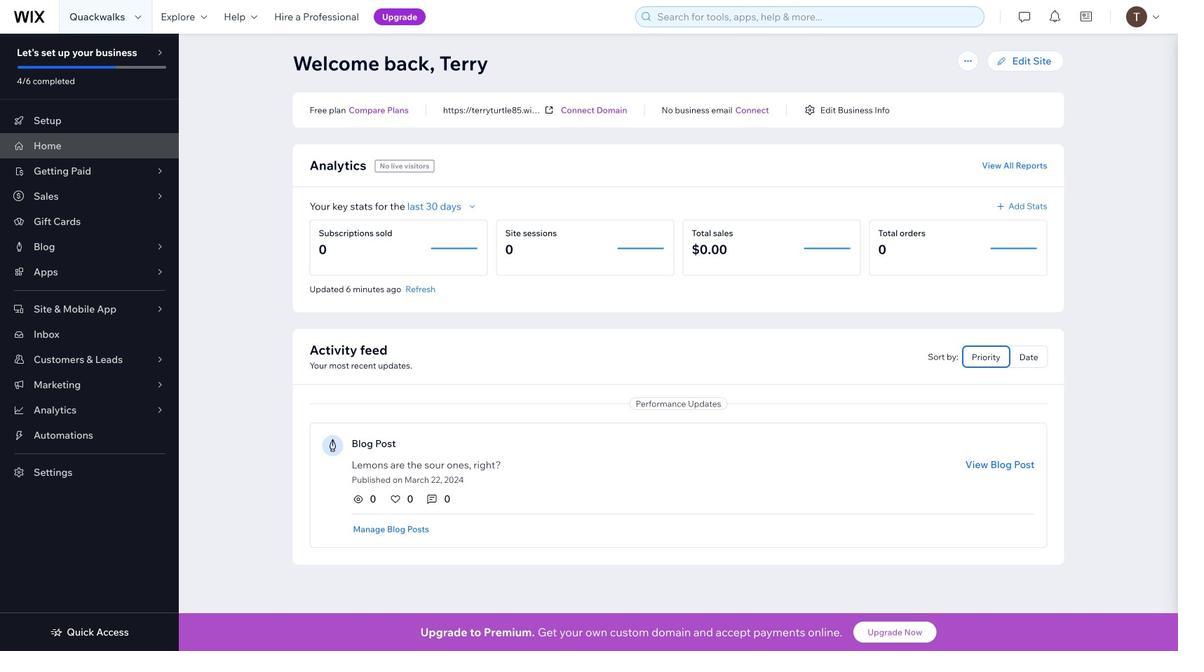 Task type: describe. For each thing, give the bounding box(es) containing it.
Search for tools, apps, help & more... field
[[653, 7, 980, 27]]

sidebar element
[[0, 34, 179, 651]]



Task type: vqa. For each thing, say whether or not it's contained in the screenshot.
Sidebar element
yes



